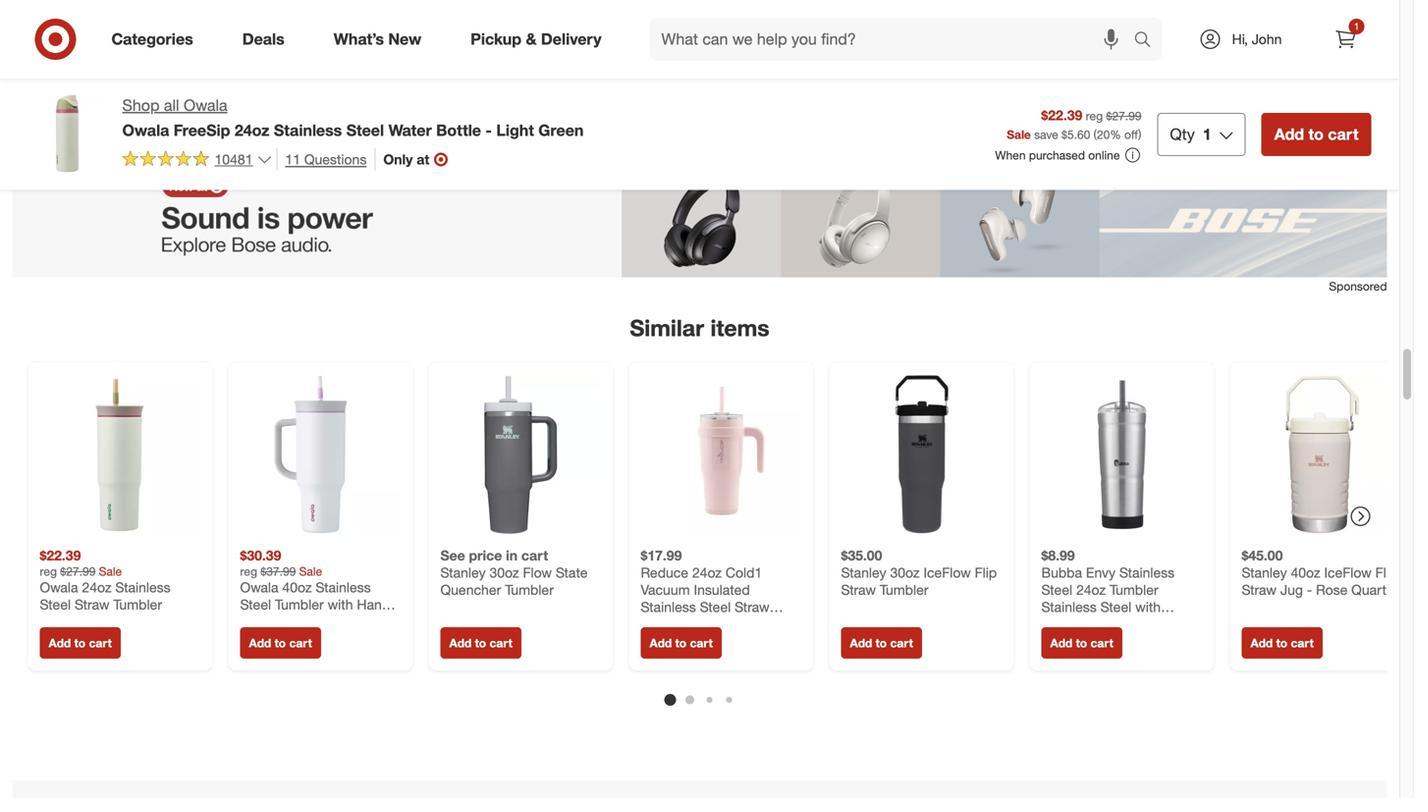 Task type: describe. For each thing, give the bounding box(es) containing it.
stanley 30oz iceflow flip straw tumbler image
[[842, 374, 1003, 535]]

in
[[506, 547, 518, 564]]

search
[[1126, 32, 1173, 51]]

questions
[[304, 151, 367, 168]]

)
[[1139, 127, 1142, 142]]

$30.39 reg $37.99 sale owala 40oz stainless steel tumbler with handle - polar brrrr
[[240, 547, 401, 631]]

$27.99 for 20
[[1107, 109, 1142, 123]]

11 questions
[[285, 151, 367, 168]]

bottle
[[436, 121, 481, 140]]

brrrr
[[285, 613, 313, 631]]

envy
[[1087, 564, 1116, 581]]

freesip
[[174, 121, 230, 140]]

stainless for $17.99 reduce 24oz cold1 vacuum insulated stainless steel straw tumbler mug
[[641, 599, 696, 616]]

$37.99
[[261, 564, 296, 579]]

add to cart button for $22.39 reg $27.99 sale owala 24oz stainless steel straw tumbler
[[40, 628, 121, 659]]

when purchased online
[[996, 148, 1121, 163]]

john
[[1253, 30, 1283, 48]]

straw inside $17.99 reduce 24oz cold1 vacuum insulated stainless steel straw tumbler mug
[[735, 599, 770, 616]]

What can we help you find? suggestions appear below search field
[[650, 18, 1139, 61]]

flow
[[523, 564, 552, 581]]

rose
[[1317, 581, 1348, 599]]

to for see price in cart stanley 30oz flow state quencher tumbler
[[475, 636, 487, 651]]

what's new link
[[317, 18, 446, 61]]

24oz inside $17.99 reduce 24oz cold1 vacuum insulated stainless steel straw tumbler mug
[[693, 564, 722, 581]]

add down john
[[1275, 125, 1305, 144]]

sponsored
[[1330, 279, 1388, 294]]

see price in cart stanley 30oz flow state quencher tumbler
[[441, 547, 588, 599]]

image of owala freesip 24oz stainless steel water bottle - light green image
[[28, 94, 107, 173]]

vacuum
[[641, 581, 690, 599]]

11 questions link
[[277, 148, 367, 171]]

11
[[285, 151, 301, 168]]

stainless for $22.39 reg $27.99 sale owala 24oz stainless steel straw tumbler
[[115, 579, 171, 596]]

cart for $45.00 stanley 40oz iceflow flip straw jug - rose quartz
[[1292, 636, 1315, 651]]

pickup & delivery
[[471, 30, 602, 49]]

24oz for $22.39 reg $27.99 sale owala 24oz stainless steel straw tumbler
[[82, 579, 112, 596]]

cart inside see price in cart stanley 30oz flow state quencher tumbler
[[522, 547, 549, 564]]

categories link
[[95, 18, 218, 61]]

only at
[[384, 151, 430, 168]]

similar
[[630, 314, 705, 342]]

stanley inside see price in cart stanley 30oz flow state quencher tumbler
[[441, 564, 486, 581]]

what's new
[[334, 30, 422, 49]]

price
[[469, 547, 502, 564]]

pickup & delivery link
[[454, 18, 626, 61]]

shop
[[122, 96, 160, 115]]

stanley 30oz flow state quencher tumbler image
[[441, 374, 602, 535]]

straw inside $22.39 reg $27.99 sale owala 24oz stainless steel straw tumbler
[[75, 596, 110, 613]]

40oz inside the $30.39 reg $37.99 sale owala 40oz stainless steel tumbler with handle - polar brrrr
[[282, 579, 312, 596]]

owala inside the $30.39 reg $37.99 sale owala 40oz stainless steel tumbler with handle - polar brrrr
[[240, 579, 279, 596]]

with for tumbler
[[328, 596, 353, 613]]

add to cart button for $30.39 reg $37.99 sale owala 40oz stainless steel tumbler with handle - polar brrrr
[[240, 628, 321, 659]]

light
[[497, 121, 534, 140]]

hi,
[[1233, 30, 1249, 48]]

quencher
[[441, 581, 501, 599]]

save
[[1035, 127, 1059, 142]]

what's
[[334, 30, 384, 49]]

qty
[[1171, 125, 1196, 144]]

to for $30.39 reg $37.99 sale owala 40oz stainless steel tumbler with handle - polar brrrr
[[275, 636, 286, 651]]

steel for shop all owala owala freesip 24oz stainless steel water bottle - light green
[[347, 121, 384, 140]]

jug
[[1281, 581, 1304, 599]]

to for $22.39 reg $27.99 sale owala 24oz stainless steel straw tumbler
[[74, 636, 86, 651]]

24oz for $8.99 bubba envy stainless steel 24oz tumbler stainless steel with bumper black
[[1077, 581, 1107, 599]]

handle
[[357, 596, 401, 613]]

30oz inside $35.00 stanley 30oz iceflow flip straw tumbler
[[891, 564, 920, 581]]

bumper
[[1042, 616, 1091, 633]]

add to cart button for $45.00 stanley 40oz iceflow flip straw jug - rose quartz
[[1243, 628, 1323, 659]]

bubba
[[1042, 564, 1083, 581]]

new
[[388, 30, 422, 49]]

cart for $30.39 reg $37.99 sale owala 40oz stainless steel tumbler with handle - polar brrrr
[[289, 636, 312, 651]]

- inside shop all owala owala freesip 24oz stainless steel water bottle - light green
[[486, 121, 492, 140]]

advertisement region
[[12, 163, 1388, 278]]

insulated
[[694, 581, 750, 599]]

categories
[[112, 30, 193, 49]]

0 horizontal spatial 1
[[1203, 125, 1212, 144]]

shop all owala owala freesip 24oz stainless steel water bottle - light green
[[122, 96, 584, 140]]

water
[[389, 121, 432, 140]]

sale for $
[[1007, 127, 1032, 142]]

add for $30.39 reg $37.99 sale owala 40oz stainless steel tumbler with handle - polar brrrr
[[249, 636, 271, 651]]

flip for stanley 40oz iceflow flip straw jug - rose quartz
[[1376, 564, 1398, 581]]

steel for $30.39 reg $37.99 sale owala 40oz stainless steel tumbler with handle - polar brrrr
[[240, 596, 271, 613]]

see
[[441, 547, 465, 564]]

$22.39 reg $27.99 sale save $ 5.60 ( 20 % off )
[[1007, 107, 1142, 142]]

search button
[[1126, 18, 1173, 65]]

online
[[1089, 148, 1121, 163]]

10481
[[215, 151, 253, 168]]

add for see price in cart stanley 30oz flow state quencher tumbler
[[450, 636, 472, 651]]

items
[[711, 314, 770, 342]]

$22.39 for owala
[[40, 547, 81, 564]]

$8.99
[[1042, 547, 1076, 564]]

$8.99 bubba envy stainless steel 24oz tumbler stainless steel with bumper black
[[1042, 547, 1175, 633]]

quartz
[[1352, 581, 1394, 599]]

stainless for $30.39 reg $37.99 sale owala 40oz stainless steel tumbler with handle - polar brrrr
[[316, 579, 371, 596]]

$22.39 for save
[[1042, 107, 1083, 124]]

- inside "$45.00 stanley 40oz iceflow flip straw jug - rose quartz"
[[1308, 581, 1313, 599]]

add for $22.39 reg $27.99 sale owala 24oz stainless steel straw tumbler
[[49, 636, 71, 651]]

add to cart button for see price in cart stanley 30oz flow state quencher tumbler
[[441, 628, 522, 659]]

owala 40oz stainless steel tumbler with handle - polar brrrr image
[[240, 374, 401, 535]]

tumbler inside $22.39 reg $27.99 sale owala 24oz stainless steel straw tumbler
[[113, 596, 162, 613]]

mug
[[694, 616, 721, 633]]

10481 link
[[122, 148, 273, 172]]

owala inside $22.39 reg $27.99 sale owala 24oz stainless steel straw tumbler
[[40, 579, 78, 596]]

tumbler inside $8.99 bubba envy stainless steel 24oz tumbler stainless steel with bumper black
[[1110, 581, 1159, 599]]



Task type: vqa. For each thing, say whether or not it's contained in the screenshot.


Task type: locate. For each thing, give the bounding box(es) containing it.
add for $8.99 bubba envy stainless steel 24oz tumbler stainless steel with bumper black
[[1051, 636, 1073, 651]]

similar items region
[[12, 163, 1415, 799]]

iceflow for 40oz
[[1325, 564, 1372, 581]]

iceflow inside $35.00 stanley 30oz iceflow flip straw tumbler
[[924, 564, 972, 581]]

stainless inside $17.99 reduce 24oz cold1 vacuum insulated stainless steel straw tumbler mug
[[641, 599, 696, 616]]

sale for 24oz
[[99, 564, 122, 579]]

cart down black
[[1091, 636, 1114, 651]]

to for $8.99 bubba envy stainless steel 24oz tumbler stainless steel with bumper black
[[1077, 636, 1088, 651]]

tumbler
[[505, 581, 554, 599], [880, 581, 929, 599], [1110, 581, 1159, 599], [113, 596, 162, 613], [275, 596, 324, 613], [641, 616, 690, 633]]

flip right rose
[[1376, 564, 1398, 581]]

purchased
[[1030, 148, 1086, 163]]

similar items
[[630, 314, 770, 342]]

1 link
[[1325, 18, 1368, 61]]

iceflow inside "$45.00 stanley 40oz iceflow flip straw jug - rose quartz"
[[1325, 564, 1372, 581]]

$27.99 for straw
[[60, 564, 96, 579]]

cart down jug
[[1292, 636, 1315, 651]]

add to cart for $45.00 stanley 40oz iceflow flip straw jug - rose quartz
[[1251, 636, 1315, 651]]

1 stanley from the left
[[441, 564, 486, 581]]

cart
[[1329, 125, 1359, 144], [522, 547, 549, 564], [89, 636, 112, 651], [289, 636, 312, 651], [490, 636, 513, 651], [690, 636, 713, 651], [891, 636, 914, 651], [1091, 636, 1114, 651], [1292, 636, 1315, 651]]

2 horizontal spatial sale
[[1007, 127, 1032, 142]]

stainless inside shop all owala owala freesip 24oz stainless steel water bottle - light green
[[274, 121, 342, 140]]

40oz up brrrr
[[282, 579, 312, 596]]

5.60
[[1068, 127, 1091, 142]]

to for $17.99 reduce 24oz cold1 vacuum insulated stainless steel straw tumbler mug
[[676, 636, 687, 651]]

straw inside $35.00 stanley 30oz iceflow flip straw tumbler
[[842, 581, 876, 599]]

0 horizontal spatial sale
[[99, 564, 122, 579]]

1 horizontal spatial sale
[[299, 564, 322, 579]]

0 horizontal spatial reg
[[40, 564, 57, 579]]

add to cart button for $17.99 reduce 24oz cold1 vacuum insulated stainless steel straw tumbler mug
[[641, 628, 722, 659]]

1 horizontal spatial 40oz
[[1292, 564, 1321, 581]]

add for $45.00 stanley 40oz iceflow flip straw jug - rose quartz
[[1251, 636, 1274, 651]]

pickup
[[471, 30, 522, 49]]

stanley for $35.00
[[842, 564, 887, 581]]

add
[[1275, 125, 1305, 144], [49, 636, 71, 651], [249, 636, 271, 651], [450, 636, 472, 651], [650, 636, 672, 651], [850, 636, 873, 651], [1051, 636, 1073, 651], [1251, 636, 1274, 651]]

with for steel
[[1136, 599, 1161, 616]]

add to cart button for $35.00 stanley 30oz iceflow flip straw tumbler
[[842, 628, 923, 659]]

add down quencher
[[450, 636, 472, 651]]

sale inside $22.39 reg $27.99 sale save $ 5.60 ( 20 % off )
[[1007, 127, 1032, 142]]

owala 24oz stainless steel straw tumbler image
[[40, 374, 201, 535]]

1 right john
[[1355, 20, 1360, 32]]

add to cart for $22.39 reg $27.99 sale owala 24oz stainless steel straw tumbler
[[49, 636, 112, 651]]

flip inside $35.00 stanley 30oz iceflow flip straw tumbler
[[975, 564, 998, 581]]

with right black
[[1136, 599, 1161, 616]]

stanley inside "$45.00 stanley 40oz iceflow flip straw jug - rose quartz"
[[1243, 564, 1288, 581]]

to for $35.00 stanley 30oz iceflow flip straw tumbler
[[876, 636, 887, 651]]

flip
[[975, 564, 998, 581], [1376, 564, 1398, 581]]

steel for $17.99 reduce 24oz cold1 vacuum insulated stainless steel straw tumbler mug
[[700, 599, 731, 616]]

reg inside the $30.39 reg $37.99 sale owala 40oz stainless steel tumbler with handle - polar brrrr
[[240, 564, 257, 579]]

add to cart for $35.00 stanley 30oz iceflow flip straw tumbler
[[850, 636, 914, 651]]

- inside the $30.39 reg $37.99 sale owala 40oz stainless steel tumbler with handle - polar brrrr
[[240, 613, 246, 631]]

add down 'vacuum'
[[650, 636, 672, 651]]

$
[[1062, 127, 1068, 142]]

2 stanley from the left
[[842, 564, 887, 581]]

cart for see price in cart stanley 30oz flow state quencher tumbler
[[490, 636, 513, 651]]

1 horizontal spatial with
[[1136, 599, 1161, 616]]

cart down $35.00 stanley 30oz iceflow flip straw tumbler at the bottom right of page
[[891, 636, 914, 651]]

1 iceflow from the left
[[924, 564, 972, 581]]

cart for $17.99 reduce 24oz cold1 vacuum insulated stainless steel straw tumbler mug
[[690, 636, 713, 651]]

1 right qty
[[1203, 125, 1212, 144]]

flip inside "$45.00 stanley 40oz iceflow flip straw jug - rose quartz"
[[1376, 564, 1398, 581]]

tumbler inside the $30.39 reg $37.99 sale owala 40oz stainless steel tumbler with handle - polar brrrr
[[275, 596, 324, 613]]

1 horizontal spatial flip
[[1376, 564, 1398, 581]]

1 horizontal spatial -
[[486, 121, 492, 140]]

24oz for shop all owala owala freesip 24oz stainless steel water bottle - light green
[[235, 121, 270, 140]]

0 horizontal spatial flip
[[975, 564, 998, 581]]

state
[[556, 564, 588, 581]]

stanley 40oz iceflow flip straw jug - rose quartz image
[[1243, 374, 1404, 535]]

1 vertical spatial $27.99
[[60, 564, 96, 579]]

$35.00
[[842, 547, 883, 564]]

30oz right the $35.00
[[891, 564, 920, 581]]

add to cart for see price in cart stanley 30oz flow state quencher tumbler
[[450, 636, 513, 651]]

24oz inside shop all owala owala freesip 24oz stainless steel water bottle - light green
[[235, 121, 270, 140]]

off
[[1125, 127, 1139, 142]]

cart for $35.00 stanley 30oz iceflow flip straw tumbler
[[891, 636, 914, 651]]

all
[[164, 96, 179, 115]]

steel inside the $30.39 reg $37.99 sale owala 40oz stainless steel tumbler with handle - polar brrrr
[[240, 596, 271, 613]]

0 horizontal spatial 30oz
[[490, 564, 519, 581]]

$45.00
[[1243, 547, 1284, 564]]

reg for straw
[[40, 564, 57, 579]]

2 30oz from the left
[[891, 564, 920, 581]]

1 vertical spatial 1
[[1203, 125, 1212, 144]]

delivery
[[541, 30, 602, 49]]

reg inside $22.39 reg $27.99 sale save $ 5.60 ( 20 % off )
[[1086, 109, 1104, 123]]

$17.99 reduce 24oz cold1 vacuum insulated stainless steel straw tumbler mug
[[641, 547, 770, 633]]

0 horizontal spatial with
[[328, 596, 353, 613]]

-
[[486, 121, 492, 140], [1308, 581, 1313, 599], [240, 613, 246, 631]]

- left light
[[486, 121, 492, 140]]

0 horizontal spatial $27.99
[[60, 564, 96, 579]]

cart down 1 link
[[1329, 125, 1359, 144]]

2 vertical spatial -
[[240, 613, 246, 631]]

1 horizontal spatial reg
[[240, 564, 257, 579]]

deals link
[[226, 18, 309, 61]]

with left handle
[[328, 596, 353, 613]]

add down the $35.00
[[850, 636, 873, 651]]

1 horizontal spatial stanley
[[842, 564, 887, 581]]

cart down mug
[[690, 636, 713, 651]]

cart for $8.99 bubba envy stainless steel 24oz tumbler stainless steel with bumper black
[[1091, 636, 1114, 651]]

when
[[996, 148, 1026, 163]]

40oz
[[1292, 564, 1321, 581], [282, 579, 312, 596]]

$35.00 stanley 30oz iceflow flip straw tumbler
[[842, 547, 998, 599]]

add down bumper
[[1051, 636, 1073, 651]]

add for $17.99 reduce 24oz cold1 vacuum insulated stainless steel straw tumbler mug
[[650, 636, 672, 651]]

black
[[1095, 616, 1130, 633]]

1 horizontal spatial 1
[[1355, 20, 1360, 32]]

steel
[[347, 121, 384, 140], [1042, 581, 1073, 599], [40, 596, 71, 613], [240, 596, 271, 613], [700, 599, 731, 616], [1101, 599, 1132, 616]]

cold1
[[726, 564, 763, 581]]

0 vertical spatial $27.99
[[1107, 109, 1142, 123]]

green
[[539, 121, 584, 140]]

(
[[1094, 127, 1097, 142]]

$22.39 reg $27.99 sale owala 24oz stainless steel straw tumbler
[[40, 547, 171, 613]]

1 30oz from the left
[[490, 564, 519, 581]]

cart for $22.39 reg $27.99 sale owala 24oz stainless steel straw tumbler
[[89, 636, 112, 651]]

steel for $22.39 reg $27.99 sale owala 24oz stainless steel straw tumbler
[[40, 596, 71, 613]]

stanley inside $35.00 stanley 30oz iceflow flip straw tumbler
[[842, 564, 887, 581]]

2 horizontal spatial -
[[1308, 581, 1313, 599]]

stainless inside $22.39 reg $27.99 sale owala 24oz stainless steel straw tumbler
[[115, 579, 171, 596]]

stanley for $45.00
[[1243, 564, 1288, 581]]

sale
[[1007, 127, 1032, 142], [99, 564, 122, 579], [299, 564, 322, 579]]

40oz right the $45.00
[[1292, 564, 1321, 581]]

0 vertical spatial -
[[486, 121, 492, 140]]

30oz inside see price in cart stanley 30oz flow state quencher tumbler
[[490, 564, 519, 581]]

1 horizontal spatial iceflow
[[1325, 564, 1372, 581]]

0 horizontal spatial $22.39
[[40, 547, 81, 564]]

hi, john
[[1233, 30, 1283, 48]]

stainless
[[274, 121, 342, 140], [1120, 564, 1175, 581], [115, 579, 171, 596], [316, 579, 371, 596], [641, 599, 696, 616], [1042, 599, 1097, 616]]

$27.99 inside $22.39 reg $27.99 sale save $ 5.60 ( 20 % off )
[[1107, 109, 1142, 123]]

0 vertical spatial $22.39
[[1042, 107, 1083, 124]]

flip left $8.99
[[975, 564, 998, 581]]

sale inside $22.39 reg $27.99 sale owala 24oz stainless steel straw tumbler
[[99, 564, 122, 579]]

cart right in
[[522, 547, 549, 564]]

add to cart button
[[1262, 113, 1372, 156], [40, 628, 121, 659], [240, 628, 321, 659], [441, 628, 522, 659], [641, 628, 722, 659], [842, 628, 923, 659], [1042, 628, 1123, 659], [1243, 628, 1323, 659]]

$27.99 inside $22.39 reg $27.99 sale owala 24oz stainless steel straw tumbler
[[60, 564, 96, 579]]

0 horizontal spatial stanley
[[441, 564, 486, 581]]

24oz inside $8.99 bubba envy stainless steel 24oz tumbler stainless steel with bumper black
[[1077, 581, 1107, 599]]

20
[[1097, 127, 1111, 142]]

only
[[384, 151, 413, 168]]

1 vertical spatial -
[[1308, 581, 1313, 599]]

reduce 24oz cold1 vacuum insulated stainless steel straw tumbler mug image
[[641, 374, 802, 535]]

sale for 40oz
[[299, 564, 322, 579]]

straw
[[842, 581, 876, 599], [1243, 581, 1277, 599], [75, 596, 110, 613], [735, 599, 770, 616]]

stainless inside the $30.39 reg $37.99 sale owala 40oz stainless steel tumbler with handle - polar brrrr
[[316, 579, 371, 596]]

steel inside $17.99 reduce 24oz cold1 vacuum insulated stainless steel straw tumbler mug
[[700, 599, 731, 616]]

sale inside the $30.39 reg $37.99 sale owala 40oz stainless steel tumbler with handle - polar brrrr
[[299, 564, 322, 579]]

owala
[[184, 96, 228, 115], [122, 121, 169, 140], [40, 579, 78, 596], [240, 579, 279, 596]]

polar
[[249, 613, 281, 631]]

cart down $22.39 reg $27.99 sale owala 24oz stainless steel straw tumbler
[[89, 636, 112, 651]]

to for $45.00 stanley 40oz iceflow flip straw jug - rose quartz
[[1277, 636, 1288, 651]]

- left polar
[[240, 613, 246, 631]]

1 horizontal spatial 30oz
[[891, 564, 920, 581]]

stanley
[[441, 564, 486, 581], [842, 564, 887, 581], [1243, 564, 1288, 581]]

add to cart
[[1275, 125, 1359, 144], [49, 636, 112, 651], [249, 636, 312, 651], [450, 636, 513, 651], [650, 636, 713, 651], [850, 636, 914, 651], [1051, 636, 1114, 651], [1251, 636, 1315, 651]]

$22.39 inside $22.39 reg $27.99 sale owala 24oz stainless steel straw tumbler
[[40, 547, 81, 564]]

2 flip from the left
[[1376, 564, 1398, 581]]

with inside $8.99 bubba envy stainless steel 24oz tumbler stainless steel with bumper black
[[1136, 599, 1161, 616]]

qty 1
[[1171, 125, 1212, 144]]

$17.99
[[641, 547, 682, 564]]

steel inside shop all owala owala freesip 24oz stainless steel water bottle - light green
[[347, 121, 384, 140]]

reg
[[1086, 109, 1104, 123], [40, 564, 57, 579], [240, 564, 257, 579]]

tumbler inside $35.00 stanley 30oz iceflow flip straw tumbler
[[880, 581, 929, 599]]

2 horizontal spatial stanley
[[1243, 564, 1288, 581]]

tumbler inside $17.99 reduce 24oz cold1 vacuum insulated stainless steel straw tumbler mug
[[641, 616, 690, 633]]

2 iceflow from the left
[[1325, 564, 1372, 581]]

reg for 20
[[1086, 109, 1104, 123]]

bubba envy stainless steel 24oz tumbler stainless steel with bumper black image
[[1042, 374, 1203, 535]]

steel inside $22.39 reg $27.99 sale owala 24oz stainless steel straw tumbler
[[40, 596, 71, 613]]

&
[[526, 30, 537, 49]]

add to cart button for $8.99 bubba envy stainless steel 24oz tumbler stainless steel with bumper black
[[1042, 628, 1123, 659]]

1 horizontal spatial $27.99
[[1107, 109, 1142, 123]]

24oz
[[235, 121, 270, 140], [693, 564, 722, 581], [82, 579, 112, 596], [1077, 581, 1107, 599]]

1
[[1355, 20, 1360, 32], [1203, 125, 1212, 144]]

iceflow right jug
[[1325, 564, 1372, 581]]

to
[[1309, 125, 1324, 144], [74, 636, 86, 651], [275, 636, 286, 651], [475, 636, 487, 651], [676, 636, 687, 651], [876, 636, 887, 651], [1077, 636, 1088, 651], [1277, 636, 1288, 651]]

add to cart for $8.99 bubba envy stainless steel 24oz tumbler stainless steel with bumper black
[[1051, 636, 1114, 651]]

add down polar
[[249, 636, 271, 651]]

1 horizontal spatial $22.39
[[1042, 107, 1083, 124]]

iceflow for 30oz
[[924, 564, 972, 581]]

add down the $45.00
[[1251, 636, 1274, 651]]

add to cart for $17.99 reduce 24oz cold1 vacuum insulated stainless steel straw tumbler mug
[[650, 636, 713, 651]]

with
[[328, 596, 353, 613], [1136, 599, 1161, 616]]

$22.39 inside $22.39 reg $27.99 sale save $ 5.60 ( 20 % off )
[[1042, 107, 1083, 124]]

2 horizontal spatial reg
[[1086, 109, 1104, 123]]

0 horizontal spatial -
[[240, 613, 246, 631]]

reg inside $22.39 reg $27.99 sale owala 24oz stainless steel straw tumbler
[[40, 564, 57, 579]]

0 horizontal spatial iceflow
[[924, 564, 972, 581]]

%
[[1111, 127, 1122, 142]]

1 flip from the left
[[975, 564, 998, 581]]

straw inside "$45.00 stanley 40oz iceflow flip straw jug - rose quartz"
[[1243, 581, 1277, 599]]

deals
[[242, 30, 285, 49]]

$30.39
[[240, 547, 281, 564]]

$27.99
[[1107, 109, 1142, 123], [60, 564, 96, 579]]

flip for stanley 30oz iceflow flip straw tumbler
[[975, 564, 998, 581]]

add down $22.39 reg $27.99 sale owala 24oz stainless steel straw tumbler
[[49, 636, 71, 651]]

$45.00 stanley 40oz iceflow flip straw jug - rose quartz
[[1243, 547, 1398, 599]]

$22.39
[[1042, 107, 1083, 124], [40, 547, 81, 564]]

40oz inside "$45.00 stanley 40oz iceflow flip straw jug - rose quartz"
[[1292, 564, 1321, 581]]

reg for tumbler
[[240, 564, 257, 579]]

reduce
[[641, 564, 689, 581]]

tumbler inside see price in cart stanley 30oz flow state quencher tumbler
[[505, 581, 554, 599]]

0 horizontal spatial 40oz
[[282, 579, 312, 596]]

cart down brrrr
[[289, 636, 312, 651]]

add for $35.00 stanley 30oz iceflow flip straw tumbler
[[850, 636, 873, 651]]

24oz inside $22.39 reg $27.99 sale owala 24oz stainless steel straw tumbler
[[82, 579, 112, 596]]

1 vertical spatial $22.39
[[40, 547, 81, 564]]

30oz left flow
[[490, 564, 519, 581]]

iceflow right the $35.00
[[924, 564, 972, 581]]

30oz
[[490, 564, 519, 581], [891, 564, 920, 581]]

with inside the $30.39 reg $37.99 sale owala 40oz stainless steel tumbler with handle - polar brrrr
[[328, 596, 353, 613]]

stainless for shop all owala owala freesip 24oz stainless steel water bottle - light green
[[274, 121, 342, 140]]

at
[[417, 151, 430, 168]]

0 vertical spatial 1
[[1355, 20, 1360, 32]]

3 stanley from the left
[[1243, 564, 1288, 581]]

cart down quencher
[[490, 636, 513, 651]]

add to cart for $30.39 reg $37.99 sale owala 40oz stainless steel tumbler with handle - polar brrrr
[[249, 636, 312, 651]]

- right jug
[[1308, 581, 1313, 599]]



